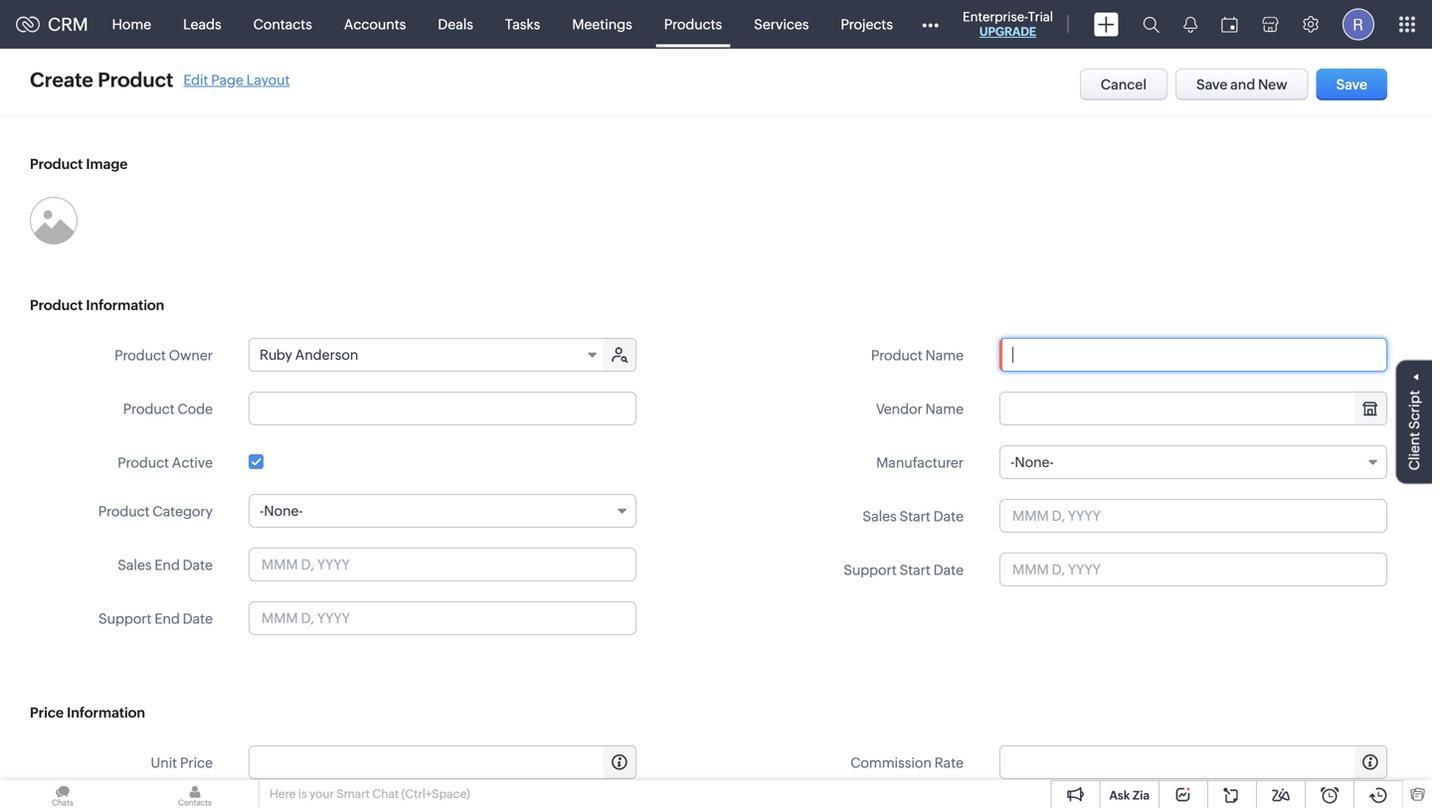 Task type: vqa. For each thing, say whether or not it's contained in the screenshot.
owner
yes



Task type: describe. For each thing, give the bounding box(es) containing it.
create menu element
[[1082, 0, 1131, 48]]

contacts
[[253, 16, 312, 32]]

cancel
[[1101, 77, 1147, 92]]

product down home
[[98, 69, 173, 92]]

deals
[[438, 16, 473, 32]]

leads
[[183, 16, 221, 32]]

edit page layout link
[[183, 72, 290, 88]]

owner
[[169, 348, 213, 364]]

image image
[[30, 197, 78, 245]]

here
[[270, 788, 296, 801]]

accounts
[[344, 16, 406, 32]]

unit price
[[151, 755, 213, 771]]

product category
[[98, 504, 213, 520]]

end for support
[[154, 611, 180, 627]]

mmm d, yyyy text field for sales start date
[[1000, 553, 1387, 587]]

save and new
[[1197, 77, 1288, 92]]

meetings link
[[556, 0, 648, 48]]

page
[[211, 72, 244, 88]]

create menu image
[[1094, 12, 1119, 36]]

ruby anderson
[[260, 347, 358, 363]]

price information
[[30, 705, 145, 721]]

date for sales start date
[[934, 509, 964, 525]]

information for product information
[[86, 297, 164, 313]]

signals image
[[1184, 16, 1197, 33]]

product for product information
[[30, 297, 83, 313]]

contacts image
[[132, 781, 258, 809]]

end for sales
[[154, 557, 180, 573]]

Other Modules field
[[909, 8, 952, 40]]

save button
[[1316, 69, 1387, 100]]

zia
[[1133, 789, 1150, 803]]

tasks
[[505, 16, 540, 32]]

services
[[754, 16, 809, 32]]

calendar image
[[1221, 16, 1238, 32]]

here is your smart chat (ctrl+space)
[[270, 788, 470, 801]]

create
[[30, 69, 93, 92]]

code
[[178, 401, 213, 417]]

support for support end date
[[98, 611, 152, 627]]

-none- for product category
[[260, 503, 303, 519]]

new
[[1258, 77, 1288, 92]]

- for manufacturer
[[1011, 455, 1015, 470]]

information for price information
[[67, 705, 145, 721]]

start for sales
[[900, 509, 931, 525]]

active
[[172, 455, 213, 471]]

crm
[[48, 14, 88, 35]]

chat
[[372, 788, 399, 801]]

support end date
[[98, 611, 213, 627]]

date for sales end date
[[183, 557, 213, 573]]

sales end date
[[118, 557, 213, 573]]

home link
[[96, 0, 167, 48]]

(ctrl+space)
[[401, 788, 470, 801]]

sales for sales end date
[[118, 557, 152, 573]]

name for vendor name
[[925, 401, 964, 417]]

sales start date
[[863, 509, 964, 525]]

unit
[[151, 755, 177, 771]]

product code
[[123, 401, 213, 417]]

support start date
[[844, 562, 964, 578]]

profile element
[[1331, 0, 1386, 48]]

- for product category
[[260, 503, 264, 519]]

profile image
[[1343, 8, 1375, 40]]

product for product image
[[30, 156, 83, 172]]

contacts link
[[237, 0, 328, 48]]

manufacturer
[[876, 455, 964, 471]]

enterprise-
[[963, 9, 1028, 24]]

0 horizontal spatial price
[[30, 705, 64, 721]]

and
[[1230, 77, 1255, 92]]

product for product active
[[118, 455, 169, 471]]

product information
[[30, 297, 164, 313]]

product name
[[871, 348, 964, 364]]

name for product name
[[925, 348, 964, 364]]

chats image
[[0, 781, 125, 809]]

Ruby Anderson field
[[250, 339, 606, 371]]

-none- for manufacturer
[[1011, 455, 1054, 470]]

start for support
[[900, 562, 931, 578]]



Task type: locate. For each thing, give the bounding box(es) containing it.
None field
[[1001, 393, 1386, 425]]

1 horizontal spatial -
[[1011, 455, 1015, 470]]

product
[[98, 69, 173, 92], [30, 156, 83, 172], [30, 297, 83, 313], [114, 348, 166, 364], [871, 348, 923, 364], [123, 401, 175, 417], [118, 455, 169, 471], [98, 504, 150, 520]]

upgrade
[[980, 25, 1036, 38]]

2 save from the left
[[1336, 77, 1368, 92]]

1 horizontal spatial none-
[[1015, 455, 1054, 470]]

1 horizontal spatial sales
[[863, 509, 897, 525]]

1 vertical spatial information
[[67, 705, 145, 721]]

products link
[[648, 0, 738, 48]]

save for save and new
[[1197, 77, 1228, 92]]

your
[[309, 788, 334, 801]]

edit
[[183, 72, 208, 88]]

1 vertical spatial -
[[260, 503, 264, 519]]

search element
[[1131, 0, 1172, 49]]

1 horizontal spatial price
[[180, 755, 213, 771]]

projects
[[841, 16, 893, 32]]

leads link
[[167, 0, 237, 48]]

date down the sales end date
[[183, 611, 213, 627]]

ask
[[1109, 789, 1130, 803]]

product left active
[[118, 455, 169, 471]]

enterprise-trial upgrade
[[963, 9, 1053, 38]]

MMM D, YYYY text field
[[1000, 499, 1387, 533]]

start
[[900, 509, 931, 525], [900, 562, 931, 578]]

price up chats image
[[30, 705, 64, 721]]

-None- field
[[1000, 446, 1387, 479], [249, 494, 637, 528]]

0 vertical spatial information
[[86, 297, 164, 313]]

2 start from the top
[[900, 562, 931, 578]]

-none- field for product category
[[249, 494, 637, 528]]

product active
[[118, 455, 213, 471]]

none- for manufacturer
[[1015, 455, 1054, 470]]

date down category
[[183, 557, 213, 573]]

products
[[664, 16, 722, 32]]

script
[[1406, 391, 1422, 430]]

0 vertical spatial sales
[[863, 509, 897, 525]]

create product edit page layout
[[30, 69, 290, 92]]

0 horizontal spatial -
[[260, 503, 264, 519]]

ask zia
[[1109, 789, 1150, 803]]

home
[[112, 16, 151, 32]]

product for product category
[[98, 504, 150, 520]]

rate
[[935, 755, 964, 771]]

date for support end date
[[183, 611, 213, 627]]

1 name from the top
[[925, 348, 964, 364]]

0 vertical spatial support
[[844, 562, 897, 578]]

0 vertical spatial -none- field
[[1000, 446, 1387, 479]]

start down manufacturer
[[900, 509, 931, 525]]

-
[[1011, 455, 1015, 470], [260, 503, 264, 519]]

sales up support start date
[[863, 509, 897, 525]]

-none-
[[1011, 455, 1054, 470], [260, 503, 303, 519]]

save inside save button
[[1336, 77, 1368, 92]]

1 vertical spatial price
[[180, 755, 213, 771]]

1 horizontal spatial support
[[844, 562, 897, 578]]

none-
[[1015, 455, 1054, 470], [264, 503, 303, 519]]

vendor
[[876, 401, 923, 417]]

services link
[[738, 0, 825, 48]]

name up vendor name
[[925, 348, 964, 364]]

1 vertical spatial name
[[925, 401, 964, 417]]

support
[[844, 562, 897, 578], [98, 611, 152, 627]]

1 vertical spatial sales
[[118, 557, 152, 573]]

price up contacts image
[[180, 755, 213, 771]]

product image
[[30, 156, 128, 172]]

information up 'product owner'
[[86, 297, 164, 313]]

0 horizontal spatial -none-
[[260, 503, 303, 519]]

product owner
[[114, 348, 213, 364]]

support for support start date
[[844, 562, 897, 578]]

accounts link
[[328, 0, 422, 48]]

save inside save and new button
[[1197, 77, 1228, 92]]

name
[[925, 348, 964, 364], [925, 401, 964, 417]]

client script
[[1406, 391, 1422, 471]]

0 vertical spatial -none-
[[1011, 455, 1054, 470]]

1 end from the top
[[154, 557, 180, 573]]

2 name from the top
[[925, 401, 964, 417]]

cancel button
[[1080, 69, 1168, 100]]

category
[[153, 504, 213, 520]]

anderson
[[295, 347, 358, 363]]

crm link
[[16, 14, 88, 35]]

1 save from the left
[[1197, 77, 1228, 92]]

1 vertical spatial support
[[98, 611, 152, 627]]

save left and
[[1197, 77, 1228, 92]]

start down sales start date
[[900, 562, 931, 578]]

projects link
[[825, 0, 909, 48]]

end
[[154, 557, 180, 573], [154, 611, 180, 627]]

ruby
[[260, 347, 292, 363]]

mmm d, yyyy text field for product category
[[249, 548, 637, 582]]

- right category
[[260, 503, 264, 519]]

-none- field for manufacturer
[[1000, 446, 1387, 479]]

0 horizontal spatial support
[[98, 611, 152, 627]]

date for support start date
[[934, 562, 964, 578]]

price
[[30, 705, 64, 721], [180, 755, 213, 771]]

end down the sales end date
[[154, 611, 180, 627]]

product left owner
[[114, 348, 166, 364]]

0 vertical spatial price
[[30, 705, 64, 721]]

1 vertical spatial none-
[[264, 503, 303, 519]]

MMM D, YYYY text field
[[249, 548, 637, 582], [1000, 553, 1387, 587], [249, 602, 637, 636]]

0 vertical spatial end
[[154, 557, 180, 573]]

vendor name
[[876, 401, 964, 417]]

sales
[[863, 509, 897, 525], [118, 557, 152, 573]]

information up chats image
[[67, 705, 145, 721]]

end up support end date on the bottom of page
[[154, 557, 180, 573]]

deals link
[[422, 0, 489, 48]]

0 vertical spatial -
[[1011, 455, 1015, 470]]

product for product code
[[123, 401, 175, 417]]

save down profile element
[[1336, 77, 1368, 92]]

layout
[[246, 72, 290, 88]]

0 vertical spatial none-
[[1015, 455, 1054, 470]]

1 vertical spatial -none-
[[260, 503, 303, 519]]

support down the sales end date
[[98, 611, 152, 627]]

product for product owner
[[114, 348, 166, 364]]

date down sales start date
[[934, 562, 964, 578]]

product left category
[[98, 504, 150, 520]]

is
[[298, 788, 307, 801]]

1 vertical spatial -none- field
[[249, 494, 637, 528]]

2 end from the top
[[154, 611, 180, 627]]

None text field
[[1001, 393, 1386, 425], [250, 747, 636, 779], [1001, 747, 1386, 779], [1001, 393, 1386, 425], [250, 747, 636, 779], [1001, 747, 1386, 779]]

1 horizontal spatial -none- field
[[1000, 446, 1387, 479]]

product left image
[[30, 156, 83, 172]]

0 horizontal spatial none-
[[264, 503, 303, 519]]

save
[[1197, 77, 1228, 92], [1336, 77, 1368, 92]]

0 horizontal spatial -none- field
[[249, 494, 637, 528]]

commission rate
[[851, 755, 964, 771]]

1 start from the top
[[900, 509, 931, 525]]

date
[[934, 509, 964, 525], [183, 557, 213, 573], [934, 562, 964, 578], [183, 611, 213, 627]]

0 vertical spatial name
[[925, 348, 964, 364]]

logo image
[[16, 16, 40, 32]]

name right vendor
[[925, 401, 964, 417]]

save and new button
[[1176, 69, 1308, 100]]

1 horizontal spatial -none-
[[1011, 455, 1054, 470]]

product for product name
[[871, 348, 923, 364]]

sales down product category
[[118, 557, 152, 573]]

None text field
[[1000, 338, 1387, 372], [249, 392, 637, 426], [1000, 338, 1387, 372], [249, 392, 637, 426]]

product down image
[[30, 297, 83, 313]]

signals element
[[1172, 0, 1209, 49]]

search image
[[1143, 16, 1160, 33]]

information
[[86, 297, 164, 313], [67, 705, 145, 721]]

0 horizontal spatial save
[[1197, 77, 1228, 92]]

client
[[1406, 432, 1422, 471]]

date down manufacturer
[[934, 509, 964, 525]]

commission
[[851, 755, 932, 771]]

0 vertical spatial start
[[900, 509, 931, 525]]

smart
[[337, 788, 370, 801]]

1 vertical spatial end
[[154, 611, 180, 627]]

1 horizontal spatial save
[[1336, 77, 1368, 92]]

support down sales start date
[[844, 562, 897, 578]]

trial
[[1028, 9, 1053, 24]]

tasks link
[[489, 0, 556, 48]]

0 horizontal spatial sales
[[118, 557, 152, 573]]

meetings
[[572, 16, 632, 32]]

save for save
[[1336, 77, 1368, 92]]

sales for sales start date
[[863, 509, 897, 525]]

image
[[86, 156, 128, 172]]

1 vertical spatial start
[[900, 562, 931, 578]]

none- for product category
[[264, 503, 303, 519]]

- right manufacturer
[[1011, 455, 1015, 470]]

product up vendor
[[871, 348, 923, 364]]

product left code
[[123, 401, 175, 417]]



